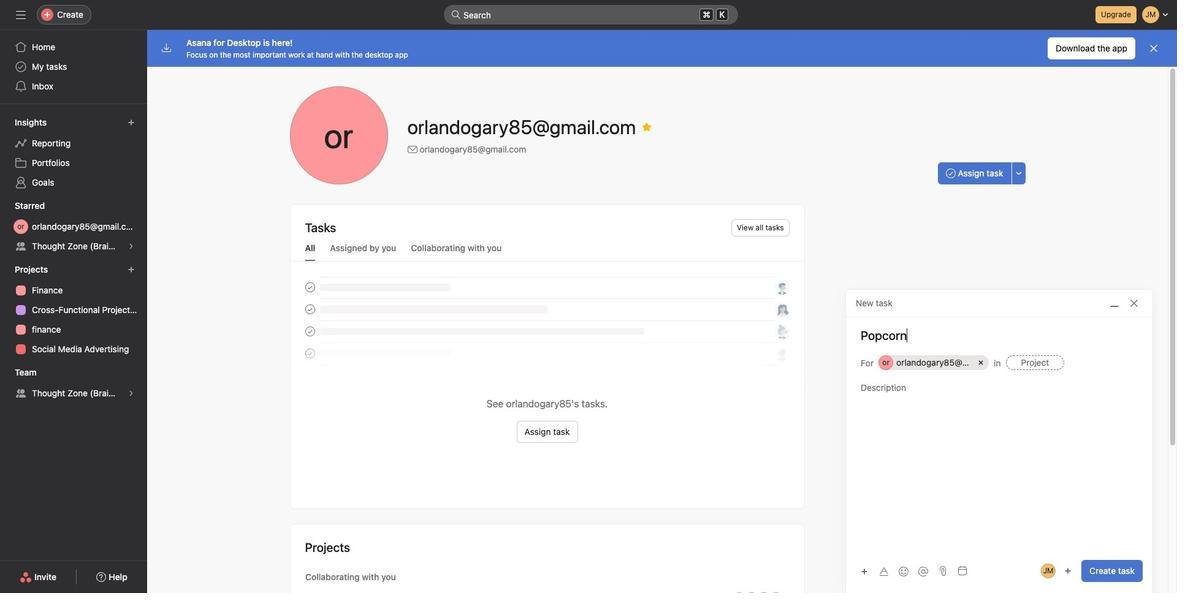 Task type: vqa. For each thing, say whether or not it's contained in the screenshot.
Prominent icon
yes



Task type: describe. For each thing, give the bounding box(es) containing it.
more options image
[[1015, 170, 1023, 177]]

close image
[[1130, 299, 1140, 309]]

at mention image
[[919, 567, 929, 577]]

formatting image
[[880, 567, 889, 577]]

attach a file or paste an image image
[[938, 567, 948, 577]]

insights element
[[0, 112, 147, 195]]

tasks tabs tab list
[[290, 242, 804, 262]]

starred element
[[0, 195, 147, 259]]



Task type: locate. For each thing, give the bounding box(es) containing it.
dialog
[[846, 290, 1153, 594]]

Task name text field
[[846, 328, 1153, 345]]

add or remove collaborators from this task image
[[1065, 568, 1072, 575]]

dismiss image
[[1150, 44, 1159, 53]]

projects element
[[0, 259, 147, 362]]

teams element
[[0, 362, 147, 406]]

None field
[[444, 5, 739, 25]]

minimize image
[[1110, 299, 1120, 309]]

prominent image
[[451, 10, 461, 20]]

toolbar
[[856, 563, 935, 581]]

global element
[[0, 30, 147, 104]]

remove from starred image
[[642, 122, 652, 132]]

hide sidebar image
[[16, 10, 26, 20]]

select due date image
[[958, 567, 968, 577]]

emoji image
[[899, 567, 909, 577]]

Search tasks, projects, and more text field
[[444, 5, 739, 25]]

insert an object image
[[861, 568, 869, 576]]



